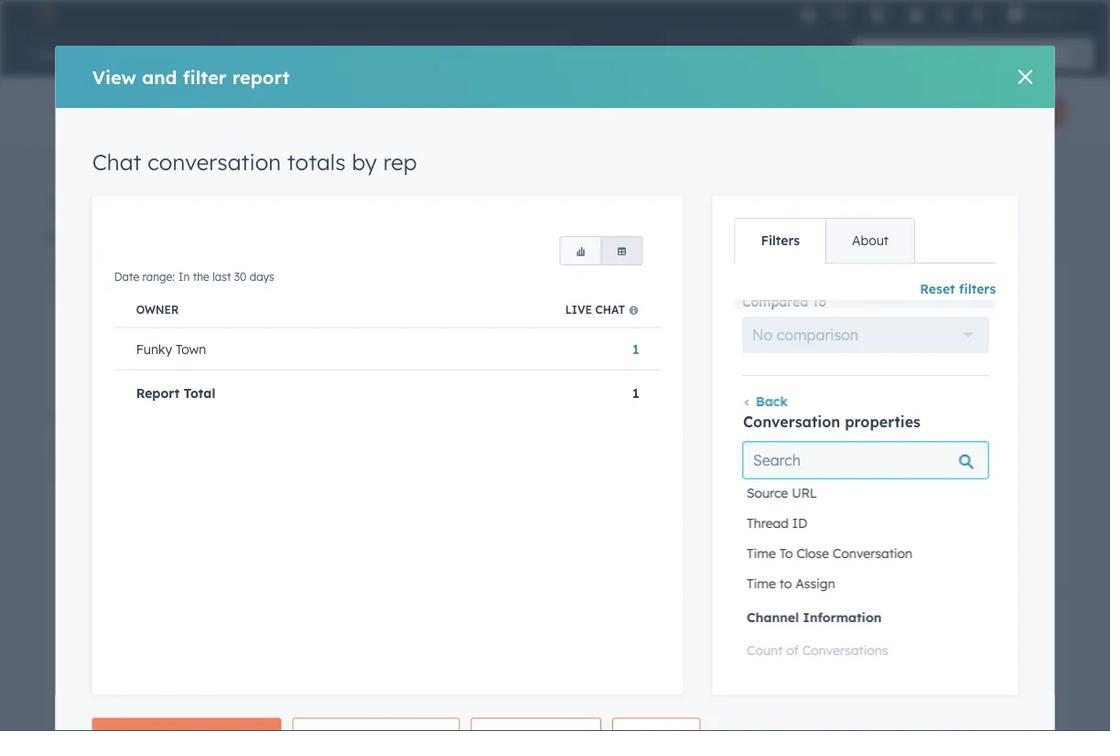 Task type: locate. For each thing, give the bounding box(es) containing it.
1 horizontal spatial average
[[710, 613, 771, 631]]

time up channel
[[747, 577, 776, 593]]

range:
[[142, 271, 175, 284], [83, 293, 116, 307], [600, 293, 632, 307], [83, 465, 116, 479]]

view
[[92, 66, 136, 89]]

share button
[[886, 97, 958, 126]]

2 horizontal spatial time
[[775, 613, 808, 631]]

first inside "chat conversation average first response time by rep date range:"
[[259, 441, 288, 459]]

report total
[[136, 386, 216, 402], [593, 408, 673, 424]]

0 vertical spatial to
[[812, 295, 827, 311]]

interactive chart image
[[55, 310, 540, 408], [55, 483, 540, 732], [571, 655, 1057, 732]]

by inside chat conversation totals by rep dialog
[[352, 149, 377, 176]]

chat inside chat conversation totals by url date range: in the last 30 days
[[571, 269, 606, 287]]

interactive chart image inside chat conversation average time to close by rep element
[[571, 655, 1057, 732]]

report right filter
[[232, 66, 290, 89]]

totals for chat conversation totals by rep
[[287, 149, 346, 176]]

to inside button
[[780, 547, 793, 563]]

hubspot image
[[33, 4, 55, 26]]

1 horizontal spatial close
[[797, 547, 829, 563]]

thread down "chat conversation totals by rep"
[[201, 200, 240, 214]]

0 vertical spatial of
[[892, 325, 907, 339]]

1 vertical spatial url
[[621, 364, 636, 380]]

count of conversations button
[[741, 310, 1057, 351], [743, 636, 989, 667]]

thread down source url
[[747, 516, 789, 532]]

report down "test-url"
[[593, 408, 637, 424]]

close inside button
[[797, 547, 829, 563]]

chat conversation average time to close by rep element
[[560, 601, 1068, 732]]

conversation inside dialog
[[148, 149, 281, 176]]

source up thread id
[[747, 486, 788, 502]]

1 horizontal spatial report
[[1008, 105, 1040, 119]]

totals
[[287, 149, 346, 176], [194, 269, 235, 287], [710, 269, 752, 287]]

0 vertical spatial close
[[493, 200, 522, 214]]

0 horizontal spatial url
[[621, 364, 636, 380]]

of inside row group
[[786, 644, 799, 660]]

url up thread id
[[792, 486, 817, 502]]

chat inside popup button
[[68, 99, 111, 122]]

beta
[[811, 194, 835, 206]]

0 vertical spatial time
[[431, 200, 456, 214]]

days inside chat conversation totals by rep dialog
[[250, 271, 275, 284]]

to
[[812, 295, 827, 311], [780, 547, 793, 563]]

chat for chat conversation totals by rep date range: in the last 30 days
[[55, 269, 89, 287]]

time down thread id
[[747, 547, 776, 563]]

report for test-
[[593, 408, 637, 424]]

the inside chat conversation average time to close by rep in the last 30 days
[[650, 637, 667, 651]]

range: inside chat conversation totals by rep date range: in the last 30 days
[[83, 293, 116, 307]]

to
[[780, 577, 792, 593], [812, 613, 827, 631]]

1 horizontal spatial id
[[792, 516, 808, 532]]

1 horizontal spatial url
[[642, 325, 665, 339]]

url inside chat conversation totals by url date range: in the last 30 days
[[779, 269, 809, 287]]

help image
[[908, 8, 925, 25]]

0 vertical spatial time
[[747, 547, 776, 563]]

0 horizontal spatial owner
[[85, 200, 121, 214]]

of down channel
[[786, 644, 799, 660]]

1 vertical spatial count of conversations button
[[743, 636, 989, 667]]

last inside chat conversation totals by rep dialog
[[213, 271, 231, 284]]

report total for town
[[136, 386, 216, 402]]

by for chat conversation totals by url date range: in the last 30 days
[[756, 269, 774, 287]]

1 horizontal spatial total
[[641, 408, 673, 424]]

rep inside chat conversation totals by rep date range: in the last 30 days
[[262, 269, 287, 287]]

source up 1 button
[[593, 325, 639, 339]]

to left 'assign'
[[780, 577, 792, 593]]

filters inside reset filters button
[[960, 282, 997, 298]]

url inside source url button
[[792, 486, 817, 502]]

1 vertical spatial id
[[792, 516, 808, 532]]

1 down "test-url"
[[633, 386, 640, 402]]

time inside conversations agent first response time
[[431, 200, 456, 214]]

1 horizontal spatial filters
[[960, 282, 997, 298]]

conversation inside button
[[833, 547, 913, 563]]

to left "close" at the bottom of the page
[[812, 613, 827, 631]]

0 vertical spatial report
[[136, 386, 180, 402]]

id
[[244, 200, 258, 214], [792, 516, 808, 532]]

count inside row group
[[747, 644, 783, 660]]

the
[[193, 271, 210, 284], [134, 293, 150, 307], [650, 293, 667, 307], [650, 637, 667, 651]]

0 vertical spatial url
[[642, 325, 665, 339]]

0 vertical spatial source
[[593, 325, 639, 339]]

conversation inside chat conversation totals by rep date range: in the last 30 days
[[94, 269, 189, 287]]

conversations thread id
[[201, 186, 280, 214]]

1 horizontal spatial count
[[849, 325, 889, 339]]

source
[[593, 325, 639, 339], [747, 486, 788, 502]]

row group inside chat conversation totals by rep dialog
[[743, 0, 989, 667]]

id down source url
[[792, 516, 808, 532]]

conversation for chat conversation average time to close by rep in the last 30 days
[[610, 613, 706, 631]]

count of conversations inside row group
[[747, 644, 888, 660]]

report right add
[[1008, 105, 1040, 119]]

marketplaces button
[[859, 0, 897, 29]]

dashboard
[[684, 191, 755, 207]]

by
[[352, 149, 377, 176], [240, 269, 258, 287], [756, 269, 774, 287], [400, 441, 418, 459], [873, 613, 891, 631]]

chat inside chat conversation average time to close by rep in the last 30 days
[[571, 613, 606, 631]]

1 vertical spatial response
[[293, 441, 358, 459]]

rep inside chat conversation totals by rep dialog
[[383, 149, 417, 176]]

range: inside chat conversation totals by rep dialog
[[142, 271, 175, 284]]

search image
[[1072, 48, 1085, 60]]

close
[[493, 200, 522, 214], [797, 547, 829, 563]]

live
[[566, 303, 592, 317]]

report total inside chat conversation totals by url element
[[593, 408, 673, 424]]

time inside button
[[747, 577, 776, 593]]

Search HubSpot search field
[[853, 38, 1078, 70]]

owner inside chat conversation totals by rep dialog
[[136, 303, 179, 317]]

1 vertical spatial of
[[786, 644, 799, 660]]

funky town
[[136, 342, 206, 358]]

1 vertical spatial count
[[747, 644, 783, 660]]

0 vertical spatial to
[[780, 577, 792, 593]]

of
[[892, 325, 907, 339], [786, 644, 799, 660]]

conversation down the back
[[743, 414, 840, 432]]

dashboard
[[712, 105, 768, 119]]

the inside chat conversation totals by rep dialog
[[193, 271, 210, 284]]

chat conversation average first response time by rep element
[[44, 429, 551, 732]]

1 vertical spatial url
[[792, 486, 817, 502]]

chat for chat conversation average time to close by rep in the last 30 days
[[571, 613, 606, 631]]

1 horizontal spatial to
[[812, 295, 827, 311]]

chat overview banner
[[44, 92, 1067, 126]]

0 vertical spatial url
[[779, 269, 809, 287]]

count of conversations down channel information
[[747, 644, 888, 660]]

30 inside chat conversation totals by rep dialog
[[234, 271, 247, 284]]

0 horizontal spatial totals
[[194, 269, 235, 287]]

id down "chat conversation totals by rep"
[[244, 200, 258, 214]]

close left date
[[493, 200, 522, 214]]

funky
[[1028, 7, 1060, 22]]

conversations inside row group
[[802, 644, 888, 660]]

row group
[[743, 0, 989, 667]]

actions button
[[795, 97, 875, 126]]

0 vertical spatial report
[[232, 66, 290, 89]]

first
[[353, 200, 375, 214], [259, 441, 288, 459]]

manage dashboards
[[44, 230, 175, 246]]

to up comparison
[[812, 295, 827, 311]]

0 horizontal spatial first
[[259, 441, 288, 459]]

days
[[250, 271, 275, 284], [191, 293, 215, 307], [707, 293, 732, 307], [707, 637, 732, 651]]

days inside chat conversation totals by rep date range: in the last 30 days
[[191, 293, 215, 307]]

by inside chat conversation totals by url date range: in the last 30 days
[[756, 269, 774, 287]]

owner up funky
[[136, 303, 179, 317]]

in inside chat conversation totals by rep dialog
[[179, 271, 190, 284]]

0 vertical spatial conversation
[[743, 414, 840, 432]]

back
[[756, 395, 788, 411]]

range: inside chat conversation totals by url date range: in the last 30 days
[[600, 293, 632, 307]]

settings image
[[939, 8, 956, 24]]

total down town
[[184, 386, 216, 402]]

total down source url
[[641, 408, 673, 424]]

None button
[[560, 237, 602, 266], [601, 237, 643, 266], [560, 237, 602, 266], [601, 237, 643, 266]]

reset
[[921, 282, 956, 298]]

conversation inside "chat conversation average first response time by rep date range:"
[[94, 441, 189, 459]]

report total down funky town
[[136, 386, 216, 402]]

conversation up time to assign button
[[833, 547, 913, 563]]

thread
[[201, 200, 240, 214], [747, 516, 789, 532]]

totals inside chat conversation totals by url date range: in the last 30 days
[[710, 269, 752, 287]]

conversation
[[743, 414, 840, 432], [833, 547, 913, 563]]

test-url
[[593, 364, 636, 380]]

funky button
[[997, 0, 1087, 29]]

create dashboard
[[674, 105, 768, 119]]

1 horizontal spatial first
[[353, 200, 375, 214]]

0 horizontal spatial average
[[194, 441, 254, 459]]

1 horizontal spatial owner
[[136, 303, 179, 317]]

0 vertical spatial filters
[[759, 191, 796, 207]]

0 vertical spatial report total
[[136, 386, 216, 402]]

search button
[[1063, 38, 1094, 70]]

count of conversations button down reset on the top
[[741, 310, 1057, 351]]

chat conversation totals by url element
[[560, 256, 1068, 592]]

0 horizontal spatial report
[[232, 66, 290, 89]]

1 vertical spatial total
[[641, 408, 673, 424]]

average
[[194, 441, 254, 459], [710, 613, 771, 631]]

1 vertical spatial count of conversations
[[747, 644, 888, 660]]

2 horizontal spatial totals
[[710, 269, 752, 287]]

filters up filters
[[759, 191, 796, 207]]

time for time to assign
[[747, 577, 776, 593]]

to up time to assign
[[780, 547, 793, 563]]

share
[[901, 105, 931, 119]]

conversations inside chat conversation totals by url element
[[910, 325, 1008, 339]]

0 vertical spatial thread
[[201, 200, 240, 214]]

1 vertical spatial source
[[747, 486, 788, 502]]

1 vertical spatial conversation
[[833, 547, 913, 563]]

help button
[[901, 0, 932, 29]]

0 horizontal spatial total
[[184, 386, 216, 402]]

0 vertical spatial average
[[194, 441, 254, 459]]

row group containing source url
[[743, 0, 989, 667]]

0 vertical spatial total
[[184, 386, 216, 402]]

dashboard filters
[[684, 191, 796, 207]]

0 horizontal spatial of
[[786, 644, 799, 660]]

2 vertical spatial time
[[775, 613, 808, 631]]

0 vertical spatial response
[[378, 200, 428, 214]]

conversation for chat conversation average first response time by rep date range:
[[94, 441, 189, 459]]

0 horizontal spatial thread
[[201, 200, 240, 214]]

funky town image
[[1008, 6, 1025, 23]]

conversation inside chat conversation average time to close by rep in the last 30 days
[[610, 613, 706, 631]]

by inside chat conversation totals by rep date range: in the last 30 days
[[240, 269, 258, 287]]

conversation for chat conversation totals by rep date range: in the last 30 days
[[94, 269, 189, 287]]

report total for url
[[593, 408, 673, 424]]

totals for chat conversation totals by url date range: in the last 30 days
[[710, 269, 752, 287]]

url up compared to
[[779, 269, 809, 287]]

Search search field
[[743, 443, 988, 480]]

1 time from the top
[[747, 547, 776, 563]]

0 vertical spatial count of conversations button
[[741, 310, 1057, 351]]

count inside chat conversation totals by url element
[[849, 325, 889, 339]]

chat conversation average first response time by rep date range:
[[55, 441, 447, 479]]

count of conversations down reset on the top
[[849, 325, 1008, 339]]

totals up town
[[194, 269, 235, 287]]

owner up the manage dashboards
[[85, 200, 121, 214]]

totals inside chat conversation totals by rep dialog
[[287, 149, 346, 176]]

1 horizontal spatial time
[[431, 200, 456, 214]]

0 horizontal spatial report
[[136, 386, 180, 402]]

chat conversation totals by rep
[[92, 149, 417, 176]]

1 vertical spatial thread
[[747, 516, 789, 532]]

in inside chat conversation totals by url date range: in the last 30 days
[[636, 293, 647, 307]]

tab list
[[735, 218, 916, 264]]

date inside "chat conversation average first response time by rep date range:"
[[55, 465, 80, 479]]

assign
[[796, 577, 835, 593]]

1 vertical spatial close
[[797, 547, 829, 563]]

the inside chat conversation totals by rep date range: in the last 30 days
[[134, 293, 150, 307]]

filters
[[759, 191, 796, 207], [960, 282, 997, 298]]

1 vertical spatial report total
[[593, 408, 673, 424]]

reset filters
[[921, 282, 997, 298]]

average inside "chat conversation average first response time by rep date range:"
[[194, 441, 254, 459]]

group
[[560, 237, 643, 266]]

report
[[232, 66, 290, 89], [1008, 105, 1040, 119]]

report down funky
[[136, 386, 180, 402]]

average for time
[[710, 613, 771, 631]]

average for first
[[194, 441, 254, 459]]

0 horizontal spatial source
[[593, 325, 639, 339]]

chat conversation average time to close by rep in the last 30 days
[[571, 613, 920, 651]]

report total down "test-url"
[[593, 408, 673, 424]]

0 horizontal spatial to
[[780, 547, 793, 563]]

filters right reset on the top
[[960, 282, 997, 298]]

date inside chat conversation totals by rep dialog
[[114, 271, 139, 284]]

date inside chat conversation totals by url date range: in the last 30 days
[[571, 293, 597, 307]]

0 horizontal spatial to
[[780, 577, 792, 593]]

conversations
[[85, 186, 164, 200], [201, 186, 280, 200], [317, 186, 395, 200], [493, 186, 571, 200], [910, 325, 1008, 339], [802, 644, 888, 660]]

time to assign
[[747, 577, 835, 593]]

totals up compared
[[710, 269, 752, 287]]

rep inside chat conversation average time to close by rep in the last 30 days
[[896, 613, 920, 631]]

1 vertical spatial first
[[259, 441, 288, 459]]

1 horizontal spatial report total
[[593, 408, 673, 424]]

manage dashboards button
[[44, 227, 175, 249]]

in inside chat conversation totals by rep date range: in the last 30 days
[[119, 293, 131, 307]]

1 vertical spatial 1
[[633, 386, 640, 402]]

0 vertical spatial count
[[849, 325, 889, 339]]

1 vertical spatial time
[[363, 441, 395, 459]]

conversations inside conversations agent first response time
[[317, 186, 395, 200]]

close up 'assign'
[[797, 547, 829, 563]]

average inside chat conversation average time to close by rep in the last 30 days
[[710, 613, 771, 631]]

1
[[633, 342, 640, 358], [633, 386, 640, 402]]

total inside dialog
[[184, 386, 216, 402]]

no comparison
[[752, 327, 859, 345]]

1 horizontal spatial to
[[812, 613, 827, 631]]

0 vertical spatial 1
[[633, 342, 640, 358]]

report total inside chat conversation totals by rep dialog
[[136, 386, 216, 402]]

tab list containing filters
[[735, 218, 916, 264]]

totals up agent
[[287, 149, 346, 176]]

calling icon image
[[831, 7, 848, 24]]

time
[[747, 547, 776, 563], [747, 577, 776, 593]]

to inside time to assign button
[[780, 577, 792, 593]]

0 vertical spatial owner
[[85, 200, 121, 214]]

close inside conversations close date
[[493, 200, 522, 214]]

1 horizontal spatial totals
[[287, 149, 346, 176]]

report inside chat conversation totals by rep dialog
[[136, 386, 180, 402]]

conversations for agent
[[317, 186, 395, 200]]

0 horizontal spatial id
[[244, 200, 258, 214]]

1 horizontal spatial of
[[892, 325, 907, 339]]

time inside button
[[747, 547, 776, 563]]

0 vertical spatial id
[[244, 200, 258, 214]]

count
[[849, 325, 889, 339], [747, 644, 783, 660]]

conversation
[[148, 149, 281, 176], [94, 269, 189, 287], [610, 269, 706, 287], [94, 441, 189, 459], [610, 613, 706, 631]]

last
[[213, 271, 231, 284], [153, 293, 172, 307], [670, 293, 688, 307], [670, 637, 688, 651]]

count of conversations inside chat conversation totals by url element
[[849, 325, 1008, 339]]

days inside chat conversation average time to close by rep in the last 30 days
[[707, 637, 732, 651]]

marketplaces image
[[870, 8, 886, 25]]

owner
[[85, 200, 121, 214], [136, 303, 179, 317]]

report inside popup button
[[1008, 105, 1040, 119]]

1 vertical spatial owner
[[136, 303, 179, 317]]

1 horizontal spatial response
[[378, 200, 428, 214]]

report inside chat conversation totals by rep dialog
[[232, 66, 290, 89]]

of right comparison
[[892, 325, 907, 339]]

0 horizontal spatial time
[[363, 441, 395, 459]]

2 time from the top
[[747, 577, 776, 593]]

0 vertical spatial count of conversations
[[849, 325, 1008, 339]]

channel
[[747, 611, 799, 627]]

1 down source url
[[633, 342, 640, 358]]

1 vertical spatial filters
[[960, 282, 997, 298]]

source inside button
[[747, 486, 788, 502]]

0 horizontal spatial count
[[747, 644, 783, 660]]

url down chat conversation totals by url date range: in the last 30 days
[[642, 325, 665, 339]]

interactive chart image inside chat conversation average first response time by rep element
[[55, 483, 540, 732]]

in
[[179, 271, 190, 284], [119, 293, 131, 307], [636, 293, 647, 307], [636, 637, 647, 651]]

thread id button
[[743, 509, 989, 540]]

0 horizontal spatial close
[[493, 200, 522, 214]]

reset filters button
[[921, 279, 997, 301]]

interactive chart image inside chat conversation totals by rep element
[[55, 310, 540, 408]]

1 horizontal spatial thread
[[747, 516, 789, 532]]

1 horizontal spatial source
[[747, 486, 788, 502]]

rep
[[383, 149, 417, 176], [262, 269, 287, 287], [423, 441, 447, 459], [896, 613, 920, 631]]

0 horizontal spatial filters
[[759, 191, 796, 207]]

chat inside chat conversation totals by rep date range: in the last 30 days
[[55, 269, 89, 287]]

url for source url
[[642, 325, 665, 339]]

by for chat conversation totals by rep
[[352, 149, 377, 176]]

filters inside dashboard filters button
[[759, 191, 796, 207]]

1 vertical spatial to
[[780, 547, 793, 563]]

30 inside chat conversation totals by rep date range: in the last 30 days
[[175, 293, 188, 307]]

totals inside chat conversation totals by rep date range: in the last 30 days
[[194, 269, 235, 287]]

1 vertical spatial report
[[1008, 105, 1040, 119]]

0 horizontal spatial response
[[293, 441, 358, 459]]

total for town
[[184, 386, 216, 402]]

chat overview button
[[68, 98, 228, 124]]

0 horizontal spatial report total
[[136, 386, 216, 402]]

url
[[779, 269, 809, 287], [792, 486, 817, 502]]

count of conversations button down "close" at the bottom of the page
[[743, 636, 989, 667]]

conversation inside chat conversation totals by url date range: in the last 30 days
[[610, 269, 706, 287]]

total for url
[[641, 408, 673, 424]]

1 vertical spatial average
[[710, 613, 771, 631]]

id inside conversations thread id
[[244, 200, 258, 214]]

1 vertical spatial report
[[593, 408, 637, 424]]

0 vertical spatial first
[[353, 200, 375, 214]]

chat inside "chat conversation average first response time by rep date range:"
[[55, 441, 89, 459]]

1 vertical spatial time
[[747, 577, 776, 593]]

source inside chat conversation totals by url element
[[593, 325, 639, 339]]

url down 1 button
[[621, 364, 636, 380]]

1 horizontal spatial report
[[593, 408, 637, 424]]

1 vertical spatial to
[[812, 613, 827, 631]]

actions
[[810, 105, 848, 119]]

count for "count of conversations" button to the bottom
[[747, 644, 783, 660]]



Task type: vqa. For each thing, say whether or not it's contained in the screenshot.
the ticket test 1
no



Task type: describe. For each thing, give the bounding box(es) containing it.
no
[[752, 327, 773, 345]]

by inside chat conversation average time to close by rep in the last 30 days
[[873, 613, 891, 631]]

chat conversation totals by rep date range: in the last 30 days
[[55, 269, 287, 307]]

last inside chat conversation totals by rep date range: in the last 30 days
[[153, 293, 172, 307]]

time inside "chat conversation average first response time by rep date range:"
[[363, 441, 395, 459]]

to for compared
[[812, 295, 827, 311]]

compared to
[[742, 295, 827, 311]]

add report
[[984, 105, 1040, 119]]

upgrade image
[[801, 8, 817, 24]]

to for time
[[780, 547, 793, 563]]

last inside chat conversation average time to close by rep in the last 30 days
[[670, 637, 688, 651]]

agent
[[317, 200, 349, 214]]

range: inside "chat conversation average first response time by rep date range:"
[[83, 465, 116, 479]]

dashboard filters button
[[665, 188, 796, 212]]

source url button
[[743, 479, 989, 510]]

notifications button
[[962, 0, 994, 29]]

thread id
[[747, 516, 808, 532]]

back button
[[742, 395, 788, 411]]

tab list inside chat conversation totals by rep dialog
[[735, 218, 916, 264]]

chat for chat conversation average first response time by rep date range:
[[55, 441, 89, 459]]

days inside chat conversation totals by url date range: in the last 30 days
[[707, 293, 732, 307]]

report for funky
[[136, 386, 180, 402]]

filters for reset filters
[[960, 282, 997, 298]]

town
[[176, 342, 206, 358]]

time to close conversation
[[747, 547, 913, 563]]

add
[[984, 105, 1005, 119]]

create dashboard button
[[659, 97, 784, 126]]

conversations owner
[[85, 186, 164, 214]]

funky menu
[[796, 0, 1089, 29]]

close image
[[1019, 70, 1033, 85]]

channel information
[[747, 611, 882, 627]]

time to assign button
[[743, 570, 989, 600]]

comparison
[[777, 327, 859, 345]]

compared
[[742, 295, 808, 311]]

rep inside "chat conversation average first response time by rep date range:"
[[423, 441, 447, 459]]

totals for chat conversation totals by rep date range: in the last 30 days
[[194, 269, 235, 287]]

thread inside button
[[747, 516, 789, 532]]

conversations agent first response time
[[317, 186, 456, 214]]

and
[[142, 66, 177, 89]]

count of conversations button inside chat conversation totals by url element
[[741, 310, 1057, 351]]

interactive chart image for response
[[55, 483, 540, 732]]

filter
[[183, 66, 227, 89]]

source url
[[747, 486, 817, 502]]

count of conversations for "count of conversations" button to the bottom
[[747, 644, 888, 660]]

1 button
[[633, 342, 640, 358]]

chat for chat conversation totals by url date range: in the last 30 days
[[571, 269, 606, 287]]

calling icon button
[[824, 3, 855, 27]]

id inside button
[[792, 516, 808, 532]]

date
[[526, 200, 551, 214]]

last inside chat conversation totals by url date range: in the last 30 days
[[670, 293, 688, 307]]

response inside "chat conversation average first response time by rep date range:"
[[293, 441, 358, 459]]

in inside chat conversation average time to close by rep in the last 30 days
[[636, 637, 647, 651]]

settings link
[[936, 5, 959, 24]]

chat conversation totals by url date range: in the last 30 days
[[571, 269, 809, 307]]

date inside chat conversation totals by rep date range: in the last 30 days
[[55, 293, 80, 307]]

close
[[832, 613, 869, 631]]

conversations for thread
[[201, 186, 280, 200]]

chat for chat conversation totals by rep
[[92, 149, 141, 176]]

time for time to close conversation
[[747, 547, 776, 563]]

response inside conversations agent first response time
[[378, 200, 428, 214]]

funky
[[136, 342, 172, 358]]

chat for chat overview
[[68, 99, 111, 122]]

test-
[[593, 364, 621, 380]]

dashboards
[[100, 230, 175, 246]]

the inside chat conversation totals by url date range: in the last 30 days
[[650, 293, 667, 307]]

conversation for chat conversation totals by url date range: in the last 30 days
[[610, 269, 706, 287]]

information
[[803, 611, 882, 627]]

source url
[[593, 325, 665, 339]]

conversations for close
[[493, 186, 571, 200]]

30 inside chat conversation totals by url date range: in the last 30 days
[[691, 293, 704, 307]]

time inside chat conversation average time to close by rep in the last 30 days
[[775, 613, 808, 631]]

manage
[[44, 230, 96, 246]]

thread inside conversations thread id
[[201, 200, 240, 214]]

interactive chart image for rep
[[55, 310, 540, 408]]

by inside "chat conversation average first response time by rep date range:"
[[400, 441, 418, 459]]

1 1 from the top
[[633, 342, 640, 358]]

count of conversations for "count of conversations" button within the chat conversation totals by url element
[[849, 325, 1008, 339]]

owner inside 'conversations owner'
[[85, 200, 121, 214]]

add report button
[[969, 97, 1067, 126]]

source for source url
[[747, 486, 788, 502]]

view and filter report
[[92, 66, 290, 89]]

upgrade link
[[798, 5, 820, 24]]

chat overview
[[68, 99, 204, 122]]

interactive chart image for to
[[571, 655, 1057, 732]]

about link
[[826, 219, 915, 263]]

filters link
[[736, 219, 826, 263]]

chat conversation totals by rep dialog
[[56, 0, 1055, 732]]

live chat
[[566, 303, 625, 317]]

properties
[[845, 414, 921, 432]]

hubspot link
[[22, 4, 69, 26]]

date range: in the last 30 days
[[114, 271, 275, 284]]

about
[[853, 233, 889, 249]]

conversation properties
[[743, 414, 921, 432]]

30 inside chat conversation average time to close by rep in the last 30 days
[[691, 637, 704, 651]]

to inside chat conversation average time to close by rep in the last 30 days
[[812, 613, 827, 631]]

group inside chat conversation totals by rep dialog
[[560, 237, 643, 266]]

source for source url
[[593, 325, 639, 339]]

2 1 from the top
[[633, 386, 640, 402]]

no comparison button
[[742, 318, 989, 354]]

create
[[674, 105, 709, 119]]

of inside chat conversation totals by url element
[[892, 325, 907, 339]]

filters for dashboard filters
[[759, 191, 796, 207]]

notifications image
[[970, 8, 986, 25]]

conversation for chat conversation totals by rep
[[148, 149, 281, 176]]

filters
[[761, 233, 800, 249]]

url for test-url
[[621, 364, 636, 380]]

overview
[[117, 99, 204, 122]]

count for "count of conversations" button within the chat conversation totals by url element
[[849, 325, 889, 339]]

time to close conversation button
[[743, 539, 989, 570]]

by for chat conversation totals by rep date range: in the last 30 days
[[240, 269, 258, 287]]

first inside conversations agent first response time
[[353, 200, 375, 214]]

conversations for owner
[[85, 186, 164, 200]]

chat conversation totals by rep element
[[44, 256, 551, 419]]

conversations close date
[[493, 186, 571, 214]]



